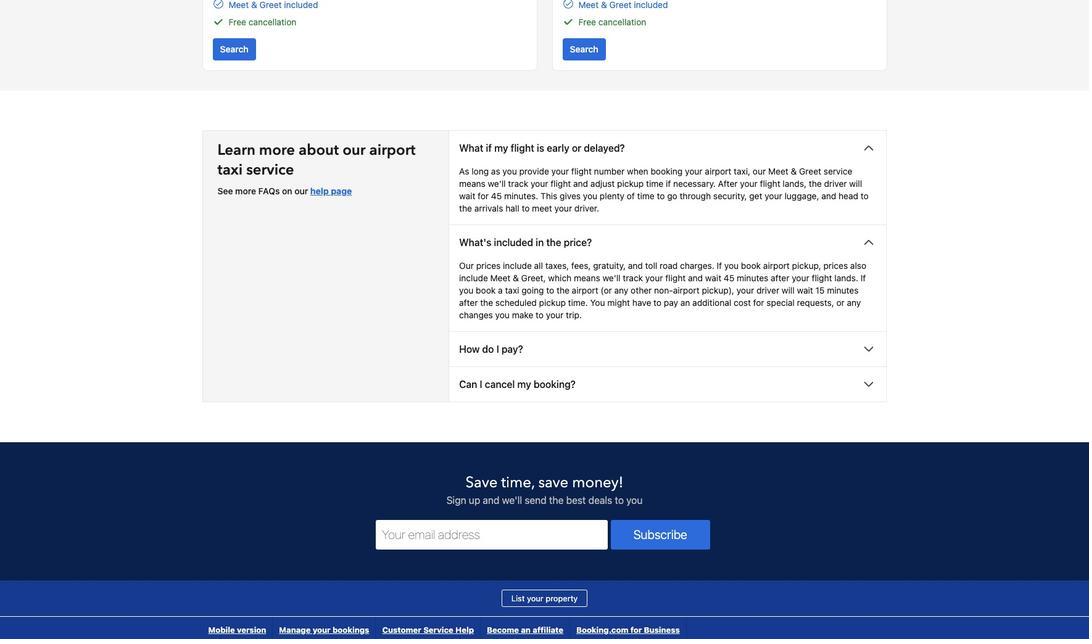 Task type: vqa. For each thing, say whether or not it's contained in the screenshot.
can i cancel my booking?
yes



Task type: describe. For each thing, give the bounding box(es) containing it.
free cancellation for second the search button from left
[[578, 16, 646, 27]]

booking.com
[[576, 625, 628, 635]]

our inside as long as you provide your flight number when booking your airport taxi, our meet & greet service means we'll track your flight and adjust pickup time if necessary. after your flight lands, the driver will wait for 45 minutes. this gives you plenty of time to go through security, get your luggage, and head to the arrivals hall to meet your driver.
[[753, 166, 766, 176]]

you inside save time, save money! sign up and we'll send the best deals to you
[[626, 495, 643, 506]]

greet,
[[521, 272, 546, 283]]

you up driver.
[[583, 190, 597, 201]]

price?
[[564, 237, 592, 248]]

you down our on the top left of the page
[[459, 285, 474, 295]]

& inside as long as you provide your flight number when booking your airport taxi, our meet & greet service means we'll track your flight and adjust pickup time if necessary. after your flight lands, the driver will wait for 45 minutes. this gives you plenty of time to go through security, get your luggage, and head to the arrivals hall to meet your driver.
[[791, 166, 797, 176]]

0 horizontal spatial any
[[614, 285, 628, 295]]

2 search from the left
[[570, 44, 598, 54]]

we'll inside as long as you provide your flight number when booking your airport taxi, our meet & greet service means we'll track your flight and adjust pickup time if necessary. after your flight lands, the driver will wait for 45 minutes. this gives you plenty of time to go through security, get your luggage, and head to the arrivals hall to meet your driver.
[[488, 178, 506, 189]]

customer service help link
[[376, 617, 480, 639]]

number
[[594, 166, 625, 176]]

booking
[[651, 166, 683, 176]]

0 horizontal spatial our
[[294, 185, 308, 196]]

the up changes
[[480, 297, 493, 308]]

customer service help
[[382, 625, 474, 635]]

and left toll
[[628, 260, 643, 271]]

list your property
[[511, 593, 578, 603]]

track inside as long as you provide your flight number when booking your airport taxi, our meet & greet service means we'll track your flight and adjust pickup time if necessary. after your flight lands, the driver will wait for 45 minutes. this gives you plenty of time to go through security, get your luggage, and head to the arrivals hall to meet your driver.
[[508, 178, 528, 189]]

taxes,
[[545, 260, 569, 271]]

time,
[[501, 472, 535, 493]]

track inside our prices include all taxes, fees, gratuity, and toll road charges. if you book airport pickup, prices also include meet & greet, which means we'll track your flight and wait 45 minutes after your flight lands. if you book a taxi going to the airport (or any other non-airport pickup), your driver will wait 15 minutes after the scheduled pickup time. you might have to pay an additional cost for special requests, or any changes you make to your trip.
[[623, 272, 643, 283]]

what if my flight is early or delayed?
[[459, 142, 625, 153]]

all
[[534, 260, 543, 271]]

how
[[459, 343, 480, 354]]

15
[[815, 285, 825, 295]]

when
[[627, 166, 648, 176]]

0 horizontal spatial include
[[459, 272, 488, 283]]

luggage,
[[785, 190, 819, 201]]

road
[[660, 260, 678, 271]]

your up necessary.
[[685, 166, 703, 176]]

meet
[[532, 203, 552, 213]]

subscribe button
[[611, 520, 710, 549]]

minutes.
[[504, 190, 538, 201]]

lands.
[[834, 272, 858, 283]]

taxi inside our prices include all taxes, fees, gratuity, and toll road charges. if you book airport pickup, prices also include meet & greet, which means we'll track your flight and wait 45 minutes after your flight lands. if you book a taxi going to the airport (or any other non-airport pickup), your driver will wait 15 minutes after the scheduled pickup time. you might have to pay an additional cost for special requests, or any changes you make to your trip.
[[505, 285, 519, 295]]

0 vertical spatial time
[[646, 178, 663, 189]]

what's included in the price? element
[[449, 259, 886, 331]]

mobile version
[[208, 625, 266, 635]]

1 vertical spatial time
[[637, 190, 654, 201]]

0 horizontal spatial more
[[235, 185, 256, 196]]

delayed?
[[584, 142, 625, 153]]

or inside our prices include all taxes, fees, gratuity, and toll road charges. if you book airport pickup, prices also include meet & greet, which means we'll track your flight and wait 45 minutes after your flight lands. if you book a taxi going to the airport (or any other non-airport pickup), your driver will wait 15 minutes after the scheduled pickup time. you might have to pay an additional cost for special requests, or any changes you make to your trip.
[[836, 297, 845, 308]]

changes
[[459, 309, 493, 320]]

if inside what if my flight is early or delayed? dropdown button
[[486, 142, 492, 153]]

get
[[749, 190, 762, 201]]

driver inside our prices include all taxes, fees, gratuity, and toll road charges. if you book airport pickup, prices also include meet & greet, which means we'll track your flight and wait 45 minutes after your flight lands. if you book a taxi going to the airport (or any other non-airport pickup), your driver will wait 15 minutes after the scheduled pickup time. you might have to pay an additional cost for special requests, or any changes you make to your trip.
[[756, 285, 779, 295]]

to down which
[[546, 285, 554, 295]]

1 vertical spatial book
[[476, 285, 496, 295]]

you
[[590, 297, 605, 308]]

the left arrivals
[[459, 203, 472, 213]]

affiliate
[[533, 625, 563, 635]]

0 vertical spatial if
[[717, 260, 722, 271]]

necessary.
[[673, 178, 716, 189]]

1 vertical spatial after
[[459, 297, 478, 308]]

Your email address email field
[[376, 520, 607, 549]]

driver.
[[574, 203, 599, 213]]

to right head
[[861, 190, 869, 201]]

0 vertical spatial book
[[741, 260, 761, 271]]

adjust
[[590, 178, 615, 189]]

if inside as long as you provide your flight number when booking your airport taxi, our meet & greet service means we'll track your flight and adjust pickup time if necessary. after your flight lands, the driver will wait for 45 minutes. this gives you plenty of time to go through security, get your luggage, and head to the arrivals hall to meet your driver.
[[666, 178, 671, 189]]

and inside save time, save money! sign up and we'll send the best deals to you
[[483, 495, 499, 506]]

booking.com for business
[[576, 625, 680, 635]]

what
[[459, 142, 483, 153]]

service inside as long as you provide your flight number when booking your airport taxi, our meet & greet service means we'll track your flight and adjust pickup time if necessary. after your flight lands, the driver will wait for 45 minutes. this gives you plenty of time to go through security, get your luggage, and head to the arrivals hall to meet your driver.
[[824, 166, 852, 176]]

in
[[536, 237, 544, 248]]

1 horizontal spatial our
[[343, 140, 366, 160]]

have
[[632, 297, 651, 308]]

sign
[[446, 495, 466, 506]]

which
[[548, 272, 572, 283]]

business
[[644, 625, 680, 635]]

& inside our prices include all taxes, fees, gratuity, and toll road charges. if you book airport pickup, prices also include meet & greet, which means we'll track your flight and wait 45 minutes after your flight lands. if you book a taxi going to the airport (or any other non-airport pickup), your driver will wait 15 minutes after the scheduled pickup time. you might have to pay an additional cost for special requests, or any changes you make to your trip.
[[513, 272, 519, 283]]

your right "get"
[[765, 190, 782, 201]]

what if my flight is early or delayed? button
[[449, 131, 886, 165]]

taxi inside learn more about our airport taxi service see more faqs on our help page
[[218, 160, 243, 180]]

means inside our prices include all taxes, fees, gratuity, and toll road charges. if you book airport pickup, prices also include meet & greet, which means we'll track your flight and wait 45 minutes after your flight lands. if you book a taxi going to the airport (or any other non-airport pickup), your driver will wait 15 minutes after the scheduled pickup time. you might have to pay an additional cost for special requests, or any changes you make to your trip.
[[574, 272, 600, 283]]

cancellation for first the search button
[[249, 16, 296, 27]]

mobile
[[208, 625, 235, 635]]

pickup inside as long as you provide your flight number when booking your airport taxi, our meet & greet service means we'll track your flight and adjust pickup time if necessary. after your flight lands, the driver will wait for 45 minutes. this gives you plenty of time to go through security, get your luggage, and head to the arrivals hall to meet your driver.
[[617, 178, 644, 189]]

1 search from the left
[[220, 44, 248, 54]]

the inside dropdown button
[[546, 237, 561, 248]]

cancellation for second the search button from left
[[598, 16, 646, 27]]

1 prices from the left
[[476, 260, 501, 271]]

what's included in the price? button
[[449, 225, 886, 259]]

wait inside as long as you provide your flight number when booking your airport taxi, our meet & greet service means we'll track your flight and adjust pickup time if necessary. after your flight lands, the driver will wait for 45 minutes. this gives you plenty of time to go through security, get your luggage, and head to the arrivals hall to meet your driver.
[[459, 190, 475, 201]]

flight up adjust
[[571, 166, 592, 176]]

save
[[466, 472, 498, 493]]

for inside save time, save money! footer
[[630, 625, 642, 635]]

your down toll
[[645, 272, 663, 283]]

a
[[498, 285, 503, 295]]

and up the "gives" on the right top of the page
[[573, 178, 588, 189]]

meet inside our prices include all taxes, fees, gratuity, and toll road charges. if you book airport pickup, prices also include meet & greet, which means we'll track your flight and wait 45 minutes after your flight lands. if you book a taxi going to the airport (or any other non-airport pickup), your driver will wait 15 minutes after the scheduled pickup time. you might have to pay an additional cost for special requests, or any changes you make to your trip.
[[490, 272, 510, 283]]

money!
[[572, 472, 623, 493]]

meet inside as long as you provide your flight number when booking your airport taxi, our meet & greet service means we'll track your flight and adjust pickup time if necessary. after your flight lands, the driver will wait for 45 minutes. this gives you plenty of time to go through security, get your luggage, and head to the arrivals hall to meet your driver.
[[768, 166, 788, 176]]

0 vertical spatial more
[[259, 140, 295, 160]]

help page link
[[310, 185, 352, 196]]

page
[[331, 185, 352, 196]]

we'll inside our prices include all taxes, fees, gratuity, and toll road charges. if you book airport pickup, prices also include meet & greet, which means we'll track your flight and wait 45 minutes after your flight lands. if you book a taxi going to the airport (or any other non-airport pickup), your driver will wait 15 minutes after the scheduled pickup time. you might have to pay an additional cost for special requests, or any changes you make to your trip.
[[603, 272, 620, 283]]

you right as
[[503, 166, 517, 176]]

taxi,
[[734, 166, 750, 176]]

free cancellation for first the search button
[[229, 16, 296, 27]]

as
[[459, 166, 469, 176]]

means inside as long as you provide your flight number when booking your airport taxi, our meet & greet service means we'll track your flight and adjust pickup time if necessary. after your flight lands, the driver will wait for 45 minutes. this gives you plenty of time to go through security, get your luggage, and head to the arrivals hall to meet your driver.
[[459, 178, 485, 189]]

hall
[[505, 203, 519, 213]]

cancel
[[485, 379, 515, 390]]

up
[[469, 495, 480, 506]]

trip.
[[566, 309, 582, 320]]

bookings
[[333, 625, 369, 635]]

manage
[[279, 625, 311, 635]]

requests,
[[797, 297, 834, 308]]

our prices include all taxes, fees, gratuity, and toll road charges. if you book airport pickup, prices also include meet & greet, which means we'll track your flight and wait 45 minutes after your flight lands. if you book a taxi going to the airport (or any other non-airport pickup), your driver will wait 15 minutes after the scheduled pickup time. you might have to pay an additional cost for special requests, or any changes you make to your trip.
[[459, 260, 866, 320]]

arrivals
[[474, 203, 503, 213]]

to inside save time, save money! sign up and we'll send the best deals to you
[[615, 495, 624, 506]]

is
[[537, 142, 544, 153]]

gratuity,
[[593, 260, 626, 271]]

as long as you provide your flight number when booking your airport taxi, our meet & greet service means we'll track your flight and adjust pickup time if necessary. after your flight lands, the driver will wait for 45 minutes. this gives you plenty of time to go through security, get your luggage, and head to the arrivals hall to meet your driver.
[[459, 166, 869, 213]]

navigation inside save time, save money! footer
[[202, 617, 687, 639]]

to right make
[[536, 309, 544, 320]]

45 inside as long as you provide your flight number when booking your airport taxi, our meet & greet service means we'll track your flight and adjust pickup time if necessary. after your flight lands, the driver will wait for 45 minutes. this gives you plenty of time to go through security, get your luggage, and head to the arrivals hall to meet your driver.
[[491, 190, 502, 201]]

will inside our prices include all taxes, fees, gratuity, and toll road charges. if you book airport pickup, prices also include meet & greet, which means we'll track your flight and wait 45 minutes after your flight lands. if you book a taxi going to the airport (or any other non-airport pickup), your driver will wait 15 minutes after the scheduled pickup time. you might have to pay an additional cost for special requests, or any changes you make to your trip.
[[782, 285, 795, 295]]

learn
[[218, 140, 255, 160]]

1 vertical spatial if
[[861, 272, 866, 283]]

(or
[[601, 285, 612, 295]]

go
[[667, 190, 677, 201]]

long
[[472, 166, 489, 176]]

early
[[547, 142, 569, 153]]

become an affiliate link
[[481, 617, 570, 639]]

faqs
[[258, 185, 280, 196]]

airport inside as long as you provide your flight number when booking your airport taxi, our meet & greet service means we'll track your flight and adjust pickup time if necessary. after your flight lands, the driver will wait for 45 minutes. this gives you plenty of time to go through security, get your luggage, and head to the arrivals hall to meet your driver.
[[705, 166, 731, 176]]

booking?
[[534, 379, 576, 390]]

pickup inside our prices include all taxes, fees, gratuity, and toll road charges. if you book airport pickup, prices also include meet & greet, which means we'll track your flight and wait 45 minutes after your flight lands. if you book a taxi going to the airport (or any other non-airport pickup), your driver will wait 15 minutes after the scheduled pickup time. you might have to pay an additional cost for special requests, or any changes you make to your trip.
[[539, 297, 566, 308]]

of
[[627, 190, 635, 201]]

your right list
[[527, 593, 543, 603]]



Task type: locate. For each thing, give the bounding box(es) containing it.
i right do
[[496, 343, 499, 354]]

minutes up cost
[[737, 272, 768, 283]]

2 cancellation from the left
[[598, 16, 646, 27]]

an inside save time, save money! footer
[[521, 625, 531, 635]]

the
[[809, 178, 822, 189], [459, 203, 472, 213], [546, 237, 561, 248], [557, 285, 569, 295], [480, 297, 493, 308], [549, 495, 564, 506]]

provide
[[519, 166, 549, 176]]

and right up
[[483, 495, 499, 506]]

after
[[771, 272, 789, 283], [459, 297, 478, 308]]

0 horizontal spatial driver
[[756, 285, 779, 295]]

what's included in the price?
[[459, 237, 592, 248]]

after up special
[[771, 272, 789, 283]]

i inside 'dropdown button'
[[480, 379, 482, 390]]

1 search button from the left
[[213, 38, 256, 60]]

service
[[423, 625, 453, 635]]

45
[[491, 190, 502, 201], [724, 272, 734, 283]]

0 horizontal spatial service
[[246, 160, 294, 180]]

flight up 15
[[812, 272, 832, 283]]

wait
[[459, 190, 475, 201], [705, 272, 721, 283], [797, 285, 813, 295]]

0 horizontal spatial free
[[229, 16, 246, 27]]

or right the requests,
[[836, 297, 845, 308]]

to left pay
[[653, 297, 661, 308]]

0 vertical spatial any
[[614, 285, 628, 295]]

your up cost
[[737, 285, 754, 295]]

the right in
[[546, 237, 561, 248]]

0 horizontal spatial search button
[[213, 38, 256, 60]]

1 horizontal spatial &
[[791, 166, 797, 176]]

flight up "get"
[[760, 178, 780, 189]]

0 vertical spatial our
[[343, 140, 366, 160]]

1 horizontal spatial driver
[[824, 178, 847, 189]]

pickup),
[[702, 285, 734, 295]]

0 horizontal spatial &
[[513, 272, 519, 283]]

0 horizontal spatial track
[[508, 178, 528, 189]]

my inside dropdown button
[[494, 142, 508, 153]]

meet
[[768, 166, 788, 176], [490, 272, 510, 283]]

include up the greet, at the top of page
[[503, 260, 532, 271]]

0 vertical spatial for
[[478, 190, 489, 201]]

1 vertical spatial means
[[574, 272, 600, 283]]

1 vertical spatial wait
[[705, 272, 721, 283]]

means down fees,
[[574, 272, 600, 283]]

or inside dropdown button
[[572, 142, 581, 153]]

0 horizontal spatial for
[[478, 190, 489, 201]]

book up cost
[[741, 260, 761, 271]]

1 horizontal spatial 45
[[724, 272, 734, 283]]

2 vertical spatial our
[[294, 185, 308, 196]]

1 horizontal spatial i
[[496, 343, 499, 354]]

greet
[[799, 166, 821, 176]]

time right of
[[637, 190, 654, 201]]

flight inside dropdown button
[[511, 142, 534, 153]]

our right about
[[343, 140, 366, 160]]

manage your bookings
[[279, 625, 369, 635]]

prices right our on the top left of the page
[[476, 260, 501, 271]]

i right "can"
[[480, 379, 482, 390]]

1 horizontal spatial service
[[824, 166, 852, 176]]

save time, save money! sign up and we'll send the best deals to you
[[446, 472, 643, 506]]

airport
[[369, 140, 415, 160], [705, 166, 731, 176], [763, 260, 790, 271], [572, 285, 598, 295], [673, 285, 700, 295]]

pay?
[[502, 343, 523, 354]]

an left affiliate in the bottom of the page
[[521, 625, 531, 635]]

and down charges.
[[688, 272, 703, 283]]

your down the pickup,
[[792, 272, 809, 283]]

booking.com for business link
[[570, 617, 686, 639]]

additional
[[692, 297, 731, 308]]

45 inside our prices include all taxes, fees, gratuity, and toll road charges. if you book airport pickup, prices also include meet & greet, which means we'll track your flight and wait 45 minutes after your flight lands. if you book a taxi going to the airport (or any other non-airport pickup), your driver will wait 15 minutes after the scheduled pickup time. you might have to pay an additional cost for special requests, or any changes you make to your trip.
[[724, 272, 734, 283]]

service up faqs
[[246, 160, 294, 180]]

going
[[522, 285, 544, 295]]

we'll down gratuity,
[[603, 272, 620, 283]]

taxi up see
[[218, 160, 243, 180]]

0 vertical spatial means
[[459, 178, 485, 189]]

1 horizontal spatial if
[[666, 178, 671, 189]]

an right pay
[[680, 297, 690, 308]]

0 vertical spatial 45
[[491, 190, 502, 201]]

make
[[512, 309, 533, 320]]

& up lands, at the top right of the page
[[791, 166, 797, 176]]

the down save
[[549, 495, 564, 506]]

you down the scheduled
[[495, 309, 510, 320]]

the inside save time, save money! sign up and we'll send the best deals to you
[[549, 495, 564, 506]]

1 horizontal spatial search
[[570, 44, 598, 54]]

&
[[791, 166, 797, 176], [513, 272, 519, 283]]

1 horizontal spatial for
[[630, 625, 642, 635]]

0 vertical spatial include
[[503, 260, 532, 271]]

1 vertical spatial taxi
[[505, 285, 519, 295]]

more right learn
[[259, 140, 295, 160]]

we'll down time,
[[502, 495, 522, 506]]

2 free from the left
[[578, 16, 596, 27]]

subscribe
[[634, 527, 687, 541]]

pickup,
[[792, 260, 821, 271]]

flight
[[511, 142, 534, 153], [571, 166, 592, 176], [551, 178, 571, 189], [760, 178, 780, 189], [665, 272, 686, 283], [812, 272, 832, 283]]

0 horizontal spatial if
[[486, 142, 492, 153]]

1 horizontal spatial cancellation
[[598, 16, 646, 27]]

non-
[[654, 285, 673, 295]]

1 free cancellation from the left
[[229, 16, 296, 27]]

you right deals
[[626, 495, 643, 506]]

customer
[[382, 625, 421, 635]]

your down the "gives" on the right top of the page
[[554, 203, 572, 213]]

to left the go at the right top of page
[[657, 190, 665, 201]]

for inside our prices include all taxes, fees, gratuity, and toll road charges. if you book airport pickup, prices also include meet & greet, which means we'll track your flight and wait 45 minutes after your flight lands. if you book a taxi going to the airport (or any other non-airport pickup), your driver will wait 15 minutes after the scheduled pickup time. you might have to pay an additional cost for special requests, or any changes you make to your trip.
[[753, 297, 764, 308]]

service
[[246, 160, 294, 180], [824, 166, 852, 176]]

for right cost
[[753, 297, 764, 308]]

1 horizontal spatial wait
[[705, 272, 721, 283]]

1 horizontal spatial after
[[771, 272, 789, 283]]

service up head
[[824, 166, 852, 176]]

save time, save money! footer
[[0, 441, 1089, 639]]

your inside navigation
[[313, 625, 331, 635]]

2 horizontal spatial our
[[753, 166, 766, 176]]

1 horizontal spatial minutes
[[827, 285, 859, 295]]

if right charges.
[[717, 260, 722, 271]]

free
[[229, 16, 246, 27], [578, 16, 596, 27]]

0 vertical spatial my
[[494, 142, 508, 153]]

1 cancellation from the left
[[249, 16, 296, 27]]

1 horizontal spatial taxi
[[505, 285, 519, 295]]

1 horizontal spatial prices
[[823, 260, 848, 271]]

0 horizontal spatial means
[[459, 178, 485, 189]]

special
[[767, 297, 795, 308]]

do
[[482, 343, 494, 354]]

after
[[718, 178, 738, 189]]

on
[[282, 185, 292, 196]]

1 free from the left
[[229, 16, 246, 27]]

1 vertical spatial more
[[235, 185, 256, 196]]

property
[[546, 593, 578, 603]]

0 vertical spatial &
[[791, 166, 797, 176]]

more right see
[[235, 185, 256, 196]]

your
[[551, 166, 569, 176], [685, 166, 703, 176], [531, 178, 548, 189], [740, 178, 758, 189], [765, 190, 782, 201], [554, 203, 572, 213], [645, 272, 663, 283], [792, 272, 809, 283], [737, 285, 754, 295], [546, 309, 564, 320], [527, 593, 543, 603], [313, 625, 331, 635]]

more
[[259, 140, 295, 160], [235, 185, 256, 196]]

0 vertical spatial will
[[849, 178, 862, 189]]

any down lands.
[[847, 297, 861, 308]]

track
[[508, 178, 528, 189], [623, 272, 643, 283]]

if right what on the top of page
[[486, 142, 492, 153]]

wait up arrivals
[[459, 190, 475, 201]]

airport inside learn more about our airport taxi service see more faqs on our help page
[[369, 140, 415, 160]]

free for second the search button from left
[[578, 16, 596, 27]]

for inside as long as you provide your flight number when booking your airport taxi, our meet & greet service means we'll track your flight and adjust pickup time if necessary. after your flight lands, the driver will wait for 45 minutes. this gives you plenty of time to go through security, get your luggage, and head to the arrivals hall to meet your driver.
[[478, 190, 489, 201]]

your down provide on the top of the page
[[531, 178, 548, 189]]

manage your bookings link
[[273, 617, 375, 639]]

1 vertical spatial an
[[521, 625, 531, 635]]

include down our on the top left of the page
[[459, 272, 488, 283]]

driver up head
[[824, 178, 847, 189]]

1 horizontal spatial pickup
[[617, 178, 644, 189]]

through
[[680, 190, 711, 201]]

to down minutes.
[[522, 203, 530, 213]]

45 up arrivals
[[491, 190, 502, 201]]

1 vertical spatial will
[[782, 285, 795, 295]]

list your property link
[[501, 590, 588, 607]]

see
[[218, 185, 233, 196]]

for up arrivals
[[478, 190, 489, 201]]

1 horizontal spatial or
[[836, 297, 845, 308]]

flight left is
[[511, 142, 534, 153]]

my inside 'dropdown button'
[[517, 379, 531, 390]]

learn more about our airport taxi service see more faqs on our help page
[[218, 140, 415, 196]]

an inside our prices include all taxes, fees, gratuity, and toll road charges. if you book airport pickup, prices also include meet & greet, which means we'll track your flight and wait 45 minutes after your flight lands. if you book a taxi going to the airport (or any other non-airport pickup), your driver will wait 15 minutes after the scheduled pickup time. you might have to pay an additional cost for special requests, or any changes you make to your trip.
[[680, 297, 690, 308]]

we'll inside save time, save money! sign up and we'll send the best deals to you
[[502, 495, 522, 506]]

can i cancel my booking? button
[[449, 367, 886, 401]]

for left the 'business'
[[630, 625, 642, 635]]

meet up lands, at the top right of the page
[[768, 166, 788, 176]]

1 vertical spatial i
[[480, 379, 482, 390]]

after up changes
[[459, 297, 478, 308]]

1 horizontal spatial if
[[861, 272, 866, 283]]

1 horizontal spatial book
[[741, 260, 761, 271]]

taxi right 'a'
[[505, 285, 519, 295]]

we'll
[[488, 178, 506, 189], [603, 272, 620, 283], [502, 495, 522, 506]]

2 horizontal spatial wait
[[797, 285, 813, 295]]

2 search button from the left
[[562, 38, 606, 60]]

send
[[525, 495, 547, 506]]

gives
[[560, 190, 581, 201]]

this
[[541, 190, 557, 201]]

0 horizontal spatial an
[[521, 625, 531, 635]]

0 horizontal spatial search
[[220, 44, 248, 54]]

and
[[573, 178, 588, 189], [821, 190, 836, 201], [628, 260, 643, 271], [688, 272, 703, 283], [483, 495, 499, 506]]

will inside as long as you provide your flight number when booking your airport taxi, our meet & greet service means we'll track your flight and adjust pickup time if necessary. after your flight lands, the driver will wait for 45 minutes. this gives you plenty of time to go through security, get your luggage, and head to the arrivals hall to meet your driver.
[[849, 178, 862, 189]]

flight down the road
[[665, 272, 686, 283]]

1 vertical spatial minutes
[[827, 285, 859, 295]]

1 horizontal spatial meet
[[768, 166, 788, 176]]

time down booking
[[646, 178, 663, 189]]

pickup up of
[[617, 178, 644, 189]]

prices up lands.
[[823, 260, 848, 271]]

free cancellation
[[229, 16, 296, 27], [578, 16, 646, 27]]

1 horizontal spatial any
[[847, 297, 861, 308]]

flight up the "gives" on the right top of the page
[[551, 178, 571, 189]]

what's
[[459, 237, 491, 248]]

how do i pay?
[[459, 343, 523, 354]]

0 horizontal spatial minutes
[[737, 272, 768, 283]]

can i cancel my booking?
[[459, 379, 576, 390]]

1 vertical spatial &
[[513, 272, 519, 283]]

any up might
[[614, 285, 628, 295]]

your down early at right
[[551, 166, 569, 176]]

our
[[459, 260, 474, 271]]

your left trip.
[[546, 309, 564, 320]]

0 vertical spatial pickup
[[617, 178, 644, 189]]

2 prices from the left
[[823, 260, 848, 271]]

navigation containing mobile version
[[202, 617, 687, 639]]

1 vertical spatial driver
[[756, 285, 779, 295]]

2 vertical spatial we'll
[[502, 495, 522, 506]]

book left 'a'
[[476, 285, 496, 295]]

and left head
[[821, 190, 836, 201]]

toll
[[645, 260, 657, 271]]

track up "other"
[[623, 272, 643, 283]]

include
[[503, 260, 532, 271], [459, 272, 488, 283]]

will up special
[[782, 285, 795, 295]]

security,
[[713, 190, 747, 201]]

lands,
[[783, 178, 806, 189]]

help
[[310, 185, 329, 196]]

minutes down lands.
[[827, 285, 859, 295]]

0 horizontal spatial book
[[476, 285, 496, 295]]

service inside learn more about our airport taxi service see more faqs on our help page
[[246, 160, 294, 180]]

what if my flight is early or delayed? element
[[449, 165, 886, 224]]

0 horizontal spatial my
[[494, 142, 508, 153]]

if down the also
[[861, 272, 866, 283]]

0 horizontal spatial free cancellation
[[229, 16, 296, 27]]

meet up 'a'
[[490, 272, 510, 283]]

scheduled
[[495, 297, 537, 308]]

best
[[566, 495, 586, 506]]

0 horizontal spatial after
[[459, 297, 478, 308]]

my up as
[[494, 142, 508, 153]]

i inside dropdown button
[[496, 343, 499, 354]]

0 horizontal spatial will
[[782, 285, 795, 295]]

0 vertical spatial minutes
[[737, 272, 768, 283]]

wait left 15
[[797, 285, 813, 295]]

cost
[[734, 297, 751, 308]]

free for first the search button
[[229, 16, 246, 27]]

0 horizontal spatial meet
[[490, 272, 510, 283]]

1 vertical spatial or
[[836, 297, 845, 308]]

time.
[[568, 297, 588, 308]]

if
[[486, 142, 492, 153], [666, 178, 671, 189]]

our right on
[[294, 185, 308, 196]]

to right deals
[[615, 495, 624, 506]]

0 horizontal spatial prices
[[476, 260, 501, 271]]

1 vertical spatial track
[[623, 272, 643, 283]]

1 horizontal spatial my
[[517, 379, 531, 390]]

0 horizontal spatial taxi
[[218, 160, 243, 180]]

0 horizontal spatial 45
[[491, 190, 502, 201]]

1 vertical spatial any
[[847, 297, 861, 308]]

0 horizontal spatial cancellation
[[249, 16, 296, 27]]

track up minutes.
[[508, 178, 528, 189]]

become
[[487, 625, 519, 635]]

0 vertical spatial taxi
[[218, 160, 243, 180]]

1 vertical spatial pickup
[[539, 297, 566, 308]]

1 vertical spatial my
[[517, 379, 531, 390]]

2 horizontal spatial for
[[753, 297, 764, 308]]

my right the cancel
[[517, 379, 531, 390]]

your down taxi,
[[740, 178, 758, 189]]

or right early at right
[[572, 142, 581, 153]]

1 horizontal spatial free cancellation
[[578, 16, 646, 27]]

0 vertical spatial wait
[[459, 190, 475, 201]]

1 horizontal spatial will
[[849, 178, 862, 189]]

wait up pickup), at the top right of the page
[[705, 272, 721, 283]]

become an affiliate
[[487, 625, 563, 635]]

0 horizontal spatial wait
[[459, 190, 475, 201]]

1 horizontal spatial include
[[503, 260, 532, 271]]

list
[[511, 593, 525, 603]]

45 up pickup), at the top right of the page
[[724, 272, 734, 283]]

prices
[[476, 260, 501, 271], [823, 260, 848, 271]]

1 horizontal spatial more
[[259, 140, 295, 160]]

1 vertical spatial if
[[666, 178, 671, 189]]

search button
[[213, 38, 256, 60], [562, 38, 606, 60]]

driver inside as long as you provide your flight number when booking your airport taxi, our meet & greet service means we'll track your flight and adjust pickup time if necessary. after your flight lands, the driver will wait for 45 minutes. this gives you plenty of time to go through security, get your luggage, and head to the arrivals hall to meet your driver.
[[824, 178, 847, 189]]

1 vertical spatial meet
[[490, 272, 510, 283]]

2 vertical spatial wait
[[797, 285, 813, 295]]

0 vertical spatial driver
[[824, 178, 847, 189]]

if down booking
[[666, 178, 671, 189]]

also
[[850, 260, 866, 271]]

navigation
[[202, 617, 687, 639]]

2 free cancellation from the left
[[578, 16, 646, 27]]

0 vertical spatial track
[[508, 178, 528, 189]]

means down long
[[459, 178, 485, 189]]

1 horizontal spatial free
[[578, 16, 596, 27]]

search
[[220, 44, 248, 54], [570, 44, 598, 54]]

included
[[494, 237, 533, 248]]

the down the greet
[[809, 178, 822, 189]]

0 vertical spatial if
[[486, 142, 492, 153]]

driver up special
[[756, 285, 779, 295]]

version
[[237, 625, 266, 635]]

& left the greet, at the top of page
[[513, 272, 519, 283]]

we'll down as
[[488, 178, 506, 189]]

will up head
[[849, 178, 862, 189]]

you up pickup), at the top right of the page
[[724, 260, 739, 271]]

deals
[[588, 495, 612, 506]]

might
[[607, 297, 630, 308]]

1 vertical spatial include
[[459, 272, 488, 283]]

pay
[[664, 297, 678, 308]]

the down which
[[557, 285, 569, 295]]

your right manage
[[313, 625, 331, 635]]

0 vertical spatial or
[[572, 142, 581, 153]]

1 horizontal spatial track
[[623, 272, 643, 283]]



